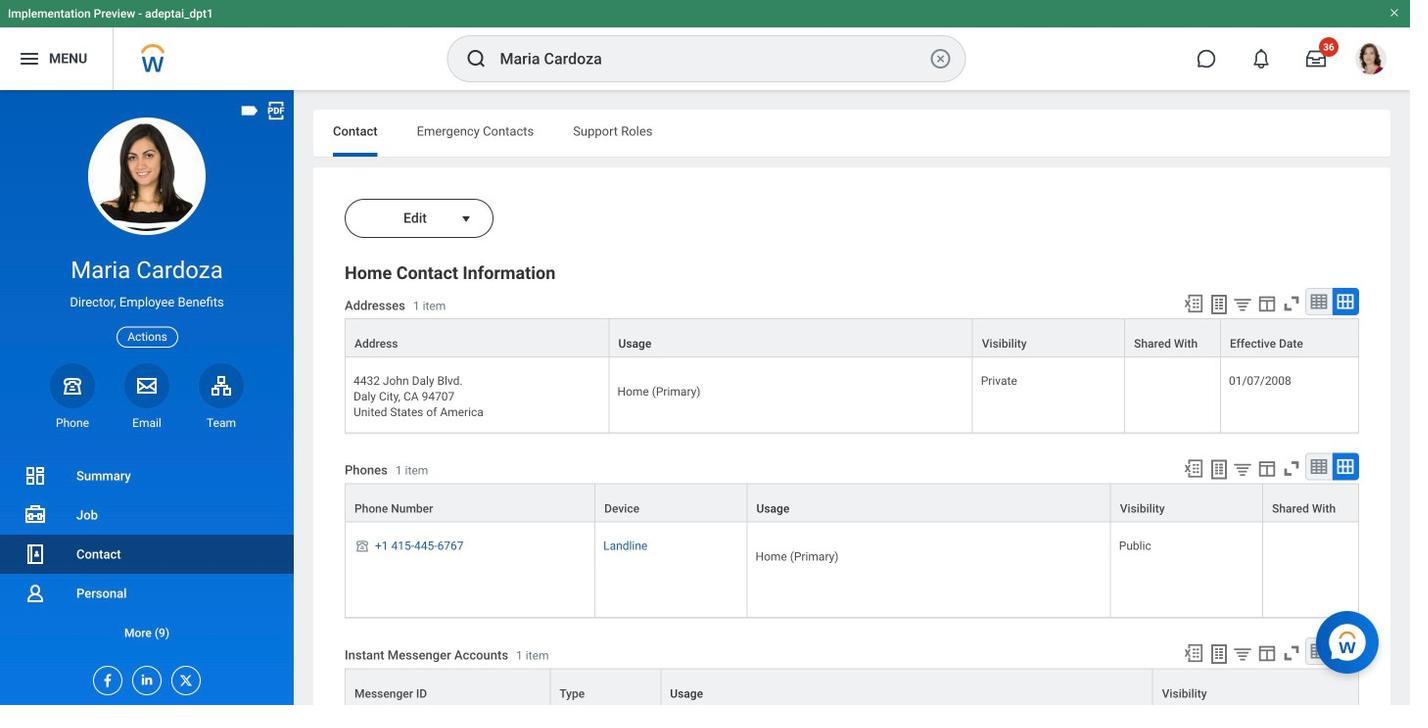 Task type: vqa. For each thing, say whether or not it's contained in the screenshot.
bottommost Export to Worksheets image
yes



Task type: locate. For each thing, give the bounding box(es) containing it.
2 vertical spatial click to view/edit grid preferences image
[[1257, 643, 1278, 664]]

1 row from the top
[[345, 318, 1359, 358]]

1 vertical spatial table image
[[1309, 457, 1329, 476]]

search image
[[465, 47, 488, 71]]

5 row from the top
[[345, 668, 1359, 705]]

click to view/edit grid preferences image right export to worksheets icon
[[1257, 458, 1278, 479]]

facebook image
[[94, 667, 116, 689]]

list
[[0, 456, 294, 652]]

tag image
[[239, 100, 261, 121]]

public element
[[1119, 535, 1152, 553]]

1 horizontal spatial home (primary) element
[[756, 546, 839, 564]]

phone image
[[354, 538, 371, 554]]

click to view/edit grid preferences image left table icon
[[1257, 643, 1278, 664]]

export to excel image for export to worksheets image to the bottom
[[1183, 643, 1205, 664]]

email maria cardoza element
[[124, 415, 169, 431]]

table image
[[1309, 292, 1329, 311], [1309, 457, 1329, 476]]

click to view/edit grid preferences image
[[1257, 293, 1278, 314], [1257, 458, 1278, 479], [1257, 643, 1278, 664]]

expand table image
[[1336, 292, 1356, 311], [1336, 457, 1356, 476], [1336, 642, 1356, 661]]

click to view/edit grid preferences image for select to filter grid data icon related to export to worksheets image to the bottom
[[1257, 643, 1278, 664]]

select to filter grid data image right export to worksheets icon
[[1232, 459, 1254, 479]]

fullscreen image for select to filter grid data icon for export to worksheets image to the top
[[1281, 293, 1303, 314]]

0 vertical spatial select to filter grid data image
[[1232, 294, 1254, 314]]

cell up export to worksheets icon
[[1125, 358, 1221, 433]]

cell
[[1125, 358, 1221, 433], [1264, 522, 1359, 618]]

inbox large image
[[1307, 49, 1326, 69]]

expand table image for third row from the top
[[1336, 457, 1356, 476]]

export to excel image
[[1183, 458, 1205, 479], [1183, 643, 1205, 664]]

0 vertical spatial table image
[[1309, 292, 1329, 311]]

0 vertical spatial export to excel image
[[1183, 458, 1205, 479]]

notifications large image
[[1252, 49, 1271, 69]]

0 vertical spatial click to view/edit grid preferences image
[[1257, 293, 1278, 314]]

toolbar
[[1174, 288, 1359, 318], [1174, 453, 1359, 483], [1174, 638, 1359, 668]]

table image
[[1309, 642, 1329, 661]]

phone maria cardoza element
[[50, 415, 95, 431]]

fullscreen image
[[1281, 293, 1303, 314], [1281, 458, 1303, 479], [1281, 643, 1303, 664]]

close environment banner image
[[1389, 7, 1401, 19]]

fullscreen image for select to filter grid data icon related to export to worksheets icon
[[1281, 458, 1303, 479]]

row
[[345, 318, 1359, 358], [345, 358, 1359, 433], [345, 483, 1359, 522], [345, 522, 1359, 618], [345, 668, 1359, 705]]

0 horizontal spatial cell
[[1125, 358, 1221, 433]]

1 vertical spatial select to filter grid data image
[[1232, 459, 1254, 479]]

1 vertical spatial toolbar
[[1174, 453, 1359, 483]]

0 vertical spatial toolbar
[[1174, 288, 1359, 318]]

cell up table icon
[[1264, 522, 1359, 618]]

1 vertical spatial fullscreen image
[[1281, 458, 1303, 479]]

click to view/edit grid preferences image right export to excel image
[[1257, 293, 1278, 314]]

0 vertical spatial cell
[[1125, 358, 1221, 433]]

1 horizontal spatial cell
[[1264, 522, 1359, 618]]

2 vertical spatial select to filter grid data image
[[1232, 644, 1254, 664]]

select to filter grid data image right export to excel image
[[1232, 294, 1254, 314]]

0 vertical spatial fullscreen image
[[1281, 293, 1303, 314]]

navigation pane region
[[0, 90, 294, 705]]

banner
[[0, 0, 1410, 90]]

0 vertical spatial home (primary) element
[[618, 381, 701, 399]]

view printable version (pdf) image
[[265, 100, 287, 121]]

0 vertical spatial expand table image
[[1336, 292, 1356, 311]]

select to filter grid data image left table icon
[[1232, 644, 1254, 664]]

tab list
[[313, 110, 1391, 157]]

2 vertical spatial fullscreen image
[[1281, 643, 1303, 664]]

select to filter grid data image for export to worksheets icon
[[1232, 459, 1254, 479]]

export to worksheets image
[[1208, 293, 1231, 316], [1208, 643, 1231, 666]]

home (primary) element
[[618, 381, 701, 399], [756, 546, 839, 564]]

click to view/edit grid preferences image for select to filter grid data icon related to export to worksheets icon
[[1257, 458, 1278, 479]]

1 vertical spatial home (primary) element
[[756, 546, 839, 564]]

select to filter grid data image
[[1232, 294, 1254, 314], [1232, 459, 1254, 479], [1232, 644, 1254, 664]]

1 table image from the top
[[1309, 292, 1329, 311]]

toolbar for 1st row from the top
[[1174, 288, 1359, 318]]

1 vertical spatial export to excel image
[[1183, 643, 1205, 664]]

personal image
[[24, 582, 47, 605]]

2 table image from the top
[[1309, 457, 1329, 476]]

1 vertical spatial expand table image
[[1336, 457, 1356, 476]]

2 vertical spatial expand table image
[[1336, 642, 1356, 661]]

1 vertical spatial click to view/edit grid preferences image
[[1257, 458, 1278, 479]]



Task type: describe. For each thing, give the bounding box(es) containing it.
1 vertical spatial cell
[[1264, 522, 1359, 618]]

team maria cardoza element
[[199, 415, 244, 431]]

table image for select to filter grid data icon for export to worksheets image to the top's the fullscreen icon
[[1309, 292, 1329, 311]]

2 vertical spatial toolbar
[[1174, 638, 1359, 668]]

private element
[[981, 370, 1017, 388]]

3 row from the top
[[345, 483, 1359, 522]]

select to filter grid data image for export to worksheets image to the bottom
[[1232, 644, 1254, 664]]

toolbar for third row from the top
[[1174, 453, 1359, 483]]

mail image
[[135, 374, 159, 397]]

expand table image for 1st row from the top
[[1336, 292, 1356, 311]]

0 vertical spatial export to worksheets image
[[1208, 293, 1231, 316]]

export to excel image
[[1183, 293, 1205, 314]]

0 horizontal spatial home (primary) element
[[618, 381, 701, 399]]

phone image
[[59, 374, 86, 397]]

4 row from the top
[[345, 522, 1359, 618]]

select to filter grid data image for export to worksheets image to the top
[[1232, 294, 1254, 314]]

Search Workday  search field
[[500, 37, 925, 80]]

x image
[[172, 667, 194, 689]]

table image for the fullscreen icon related to select to filter grid data icon related to export to worksheets icon
[[1309, 457, 1329, 476]]

contact image
[[24, 543, 47, 566]]

export to worksheets image
[[1208, 458, 1231, 481]]

view team image
[[210, 374, 233, 397]]

linkedin image
[[133, 667, 155, 688]]

justify image
[[18, 47, 41, 71]]

2 row from the top
[[345, 358, 1359, 433]]

1 vertical spatial export to worksheets image
[[1208, 643, 1231, 666]]

x circle image
[[929, 47, 952, 71]]

fullscreen image for select to filter grid data icon related to export to worksheets image to the bottom
[[1281, 643, 1303, 664]]

job image
[[24, 503, 47, 527]]

summary image
[[24, 464, 47, 488]]

click to view/edit grid preferences image for select to filter grid data icon for export to worksheets image to the top
[[1257, 293, 1278, 314]]

caret down image
[[454, 211, 478, 227]]

export to excel image for export to worksheets icon
[[1183, 458, 1205, 479]]

profile logan mcneil image
[[1356, 43, 1387, 78]]



